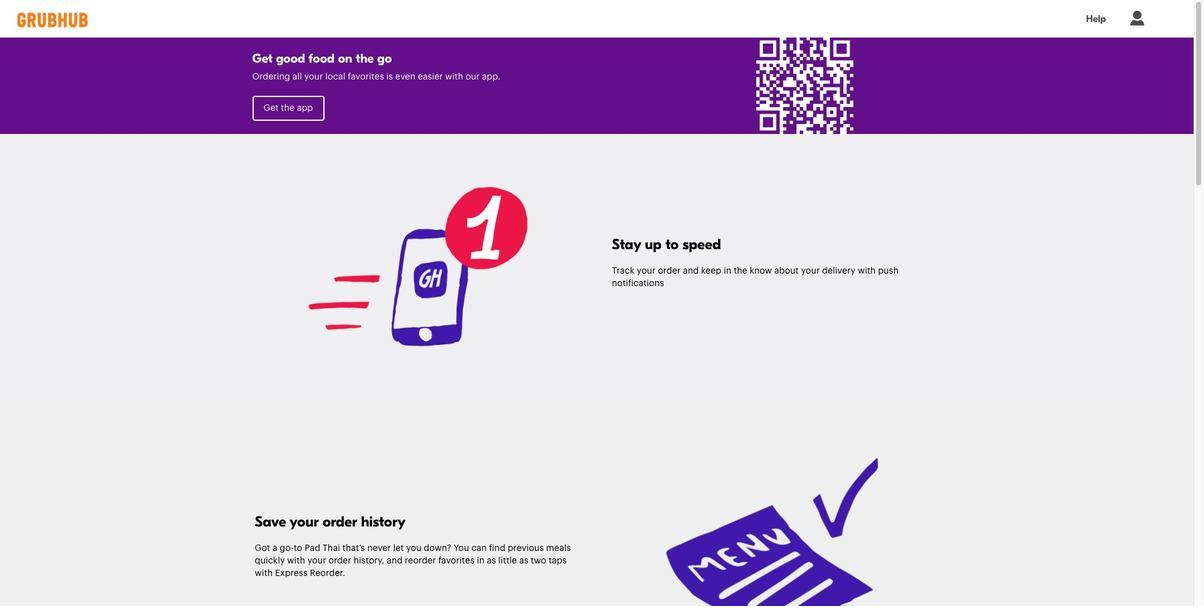 Task type: describe. For each thing, give the bounding box(es) containing it.
got a go-to pad thai that's never let you down? you can find previous meals quickly with your order history, and reorder favorites in as little as two taps with express reorder.
[[255, 545, 571, 579]]

order for and
[[658, 267, 681, 276]]

2 as from the left
[[519, 557, 529, 566]]

taps
[[549, 557, 567, 566]]

push
[[878, 267, 899, 276]]

to inside got a go-to pad thai that's never let you down? you can find previous meals quickly with your order history, and reorder favorites in as little as two taps with express reorder.
[[294, 545, 302, 553]]

ordering all your local favorites is even easier with our app.
[[252, 73, 501, 81]]

0 vertical spatial to
[[666, 236, 679, 253]]

speed
[[683, 236, 721, 253]]

get the app link
[[252, 96, 324, 121]]

1 horizontal spatial the
[[356, 51, 374, 66]]

meals
[[546, 545, 571, 553]]

can
[[472, 545, 487, 553]]

know
[[750, 267, 772, 276]]

reorder.
[[310, 570, 345, 579]]

stay up to speed
[[612, 236, 721, 253]]

track your order and keep in the know about your delivery with push notifications
[[612, 267, 899, 288]]

good
[[276, 51, 305, 66]]

get for get good food on the go
[[252, 51, 273, 66]]

a
[[273, 545, 277, 553]]

and inside got a go-to pad thai that's never let you down? you can find previous meals quickly with your order history, and reorder favorites in as little as two taps with express reorder.
[[387, 557, 403, 566]]

you
[[454, 545, 469, 553]]

notifications
[[612, 280, 664, 288]]

order for history
[[323, 514, 357, 531]]

food
[[309, 51, 335, 66]]

help link
[[1074, 5, 1119, 33]]

is
[[386, 73, 393, 81]]

down?
[[424, 545, 452, 553]]

delivery
[[822, 267, 856, 276]]

all
[[293, 73, 302, 81]]

the inside 'track your order and keep in the know about your delivery with push notifications'
[[734, 267, 748, 276]]

thai
[[323, 545, 340, 553]]

1 as from the left
[[487, 557, 496, 566]]

track
[[612, 267, 635, 276]]

up
[[645, 236, 662, 253]]

grubhub image
[[13, 13, 93, 28]]

got
[[255, 545, 270, 553]]

in inside got a go-to pad thai that's never let you down? you can find previous meals quickly with your order history, and reorder favorites in as little as two taps with express reorder.
[[477, 557, 485, 566]]

favorites inside got a go-to pad thai that's never let you down? you can find previous meals quickly with your order history, and reorder favorites in as little as two taps with express reorder.
[[438, 557, 475, 566]]

let
[[393, 545, 404, 553]]

express
[[275, 570, 308, 579]]

our
[[466, 73, 480, 81]]

never
[[367, 545, 391, 553]]



Task type: locate. For each thing, give the bounding box(es) containing it.
the
[[356, 51, 374, 66], [281, 104, 295, 113], [734, 267, 748, 276]]

get for get the app
[[264, 104, 279, 113]]

get
[[252, 51, 273, 66], [264, 104, 279, 113]]

your
[[304, 73, 323, 81], [637, 267, 656, 276], [801, 267, 820, 276], [290, 514, 319, 531], [308, 557, 326, 566]]

favorites left is
[[348, 73, 384, 81]]

with up express
[[287, 557, 305, 566]]

local
[[325, 73, 346, 81]]

you
[[406, 545, 422, 553]]

app.
[[482, 73, 501, 81]]

2 horizontal spatial the
[[734, 267, 748, 276]]

save your order history
[[255, 514, 406, 531]]

two
[[531, 557, 547, 566]]

get good food on the go
[[252, 51, 392, 66]]

get up "ordering"
[[252, 51, 273, 66]]

get down "ordering"
[[264, 104, 279, 113]]

on
[[338, 51, 352, 66]]

to
[[666, 236, 679, 253], [294, 545, 302, 553]]

and
[[683, 267, 699, 276], [387, 557, 403, 566]]

to right the up
[[666, 236, 679, 253]]

your up pad
[[290, 514, 319, 531]]

2 vertical spatial order
[[329, 557, 351, 566]]

as down 'find'
[[487, 557, 496, 566]]

your right all
[[304, 73, 323, 81]]

order inside got a go-to pad thai that's never let you down? you can find previous meals quickly with your order history, and reorder favorites in as little as two taps with express reorder.
[[329, 557, 351, 566]]

1 horizontal spatial to
[[666, 236, 679, 253]]

as down previous
[[519, 557, 529, 566]]

find
[[489, 545, 506, 553]]

reorder
[[405, 557, 436, 566]]

1 vertical spatial the
[[281, 104, 295, 113]]

in down can on the bottom
[[477, 557, 485, 566]]

1 horizontal spatial as
[[519, 557, 529, 566]]

app
[[297, 104, 313, 113]]

previous
[[508, 545, 544, 553]]

pad
[[305, 545, 320, 553]]

0 horizontal spatial and
[[387, 557, 403, 566]]

in
[[724, 267, 732, 276], [477, 557, 485, 566]]

with left our
[[445, 73, 463, 81]]

order down stay up to speed
[[658, 267, 681, 276]]

order up thai
[[323, 514, 357, 531]]

go
[[377, 51, 392, 66]]

history
[[361, 514, 406, 531]]

little
[[499, 557, 517, 566]]

your down pad
[[308, 557, 326, 566]]

1 vertical spatial order
[[323, 514, 357, 531]]

easier
[[418, 73, 443, 81]]

with down quickly
[[255, 570, 273, 579]]

keep
[[701, 267, 722, 276]]

1 vertical spatial favorites
[[438, 557, 475, 566]]

favorites
[[348, 73, 384, 81], [438, 557, 475, 566]]

even
[[395, 73, 416, 81]]

with
[[445, 73, 463, 81], [858, 267, 876, 276], [287, 557, 305, 566], [255, 570, 273, 579]]

0 horizontal spatial to
[[294, 545, 302, 553]]

about
[[775, 267, 799, 276]]

0 vertical spatial order
[[658, 267, 681, 276]]

your right about
[[801, 267, 820, 276]]

go-
[[280, 545, 294, 553]]

2 vertical spatial the
[[734, 267, 748, 276]]

0 horizontal spatial in
[[477, 557, 485, 566]]

and down "let"
[[387, 557, 403, 566]]

0 vertical spatial and
[[683, 267, 699, 276]]

help
[[1086, 13, 1106, 24]]

your inside got a go-to pad thai that's never let you down? you can find previous meals quickly with your order history, and reorder favorites in as little as two taps with express reorder.
[[308, 557, 326, 566]]

1 horizontal spatial and
[[683, 267, 699, 276]]

and inside 'track your order and keep in the know about your delivery with push notifications'
[[683, 267, 699, 276]]

save
[[255, 514, 286, 531]]

0 vertical spatial get
[[252, 51, 273, 66]]

quickly
[[255, 557, 285, 566]]

as
[[487, 557, 496, 566], [519, 557, 529, 566]]

1 horizontal spatial favorites
[[438, 557, 475, 566]]

0 horizontal spatial as
[[487, 557, 496, 566]]

0 vertical spatial the
[[356, 51, 374, 66]]

1 horizontal spatial in
[[724, 267, 732, 276]]

0 horizontal spatial favorites
[[348, 73, 384, 81]]

in inside 'track your order and keep in the know about your delivery with push notifications'
[[724, 267, 732, 276]]

1 vertical spatial and
[[387, 557, 403, 566]]

stay
[[612, 236, 641, 253]]

order down thai
[[329, 557, 351, 566]]

the right on
[[356, 51, 374, 66]]

0 vertical spatial favorites
[[348, 73, 384, 81]]

with inside 'track your order and keep in the know about your delivery with push notifications'
[[858, 267, 876, 276]]

order inside 'track your order and keep in the know about your delivery with push notifications'
[[658, 267, 681, 276]]

1 vertical spatial get
[[264, 104, 279, 113]]

0 horizontal spatial the
[[281, 104, 295, 113]]

and left keep on the top right of page
[[683, 267, 699, 276]]

ordering
[[252, 73, 290, 81]]

your up notifications on the top
[[637, 267, 656, 276]]

1 vertical spatial to
[[294, 545, 302, 553]]

0 vertical spatial in
[[724, 267, 732, 276]]

the left the "app"
[[281, 104, 295, 113]]

favorites down you
[[438, 557, 475, 566]]

history,
[[354, 557, 385, 566]]

order
[[658, 267, 681, 276], [323, 514, 357, 531], [329, 557, 351, 566]]

1 vertical spatial in
[[477, 557, 485, 566]]

the left "know"
[[734, 267, 748, 276]]

to left pad
[[294, 545, 302, 553]]

with left push
[[858, 267, 876, 276]]

get the app
[[264, 104, 313, 113]]

that's
[[343, 545, 365, 553]]

in right keep on the top right of page
[[724, 267, 732, 276]]



Task type: vqa. For each thing, say whether or not it's contained in the screenshot.
first the $5.19 from the right
no



